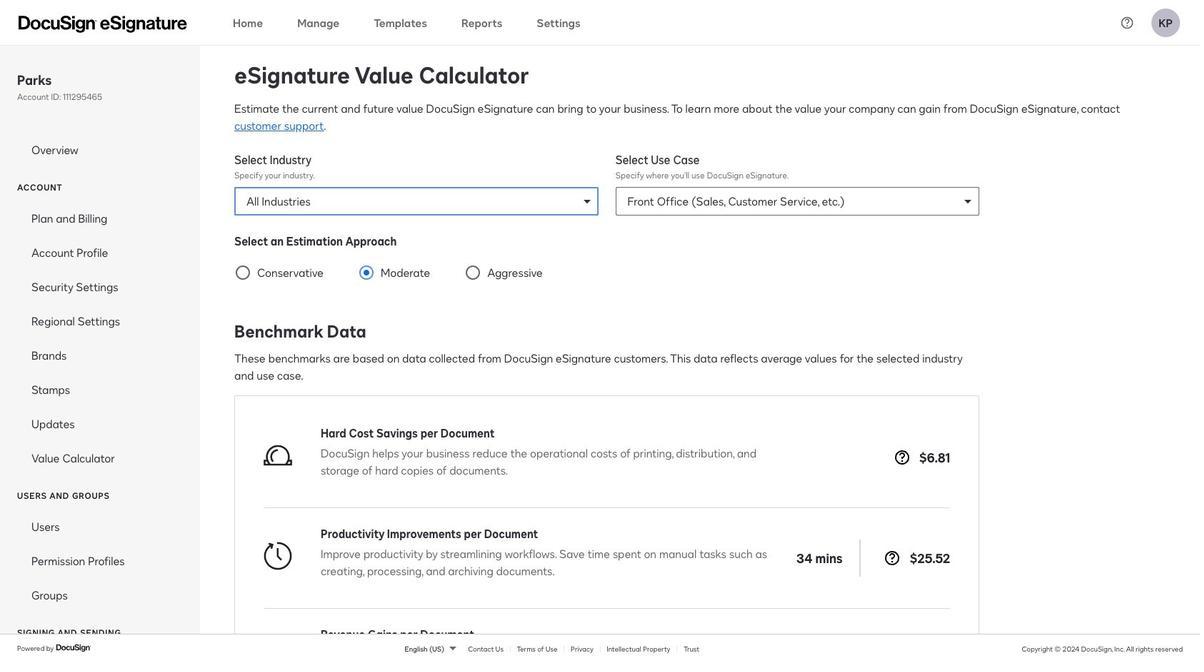 Task type: describe. For each thing, give the bounding box(es) containing it.
account element
[[0, 202, 200, 476]]

productivity improvements per document image
[[264, 542, 292, 571]]

docusign image
[[56, 643, 92, 655]]

users and groups element
[[0, 510, 200, 613]]



Task type: locate. For each thing, give the bounding box(es) containing it.
hard cost savings per document image
[[264, 441, 292, 470]]

docusign admin image
[[19, 15, 187, 33]]



Task type: vqa. For each thing, say whether or not it's contained in the screenshot.
DOCUSIGN ADMIN image
yes



